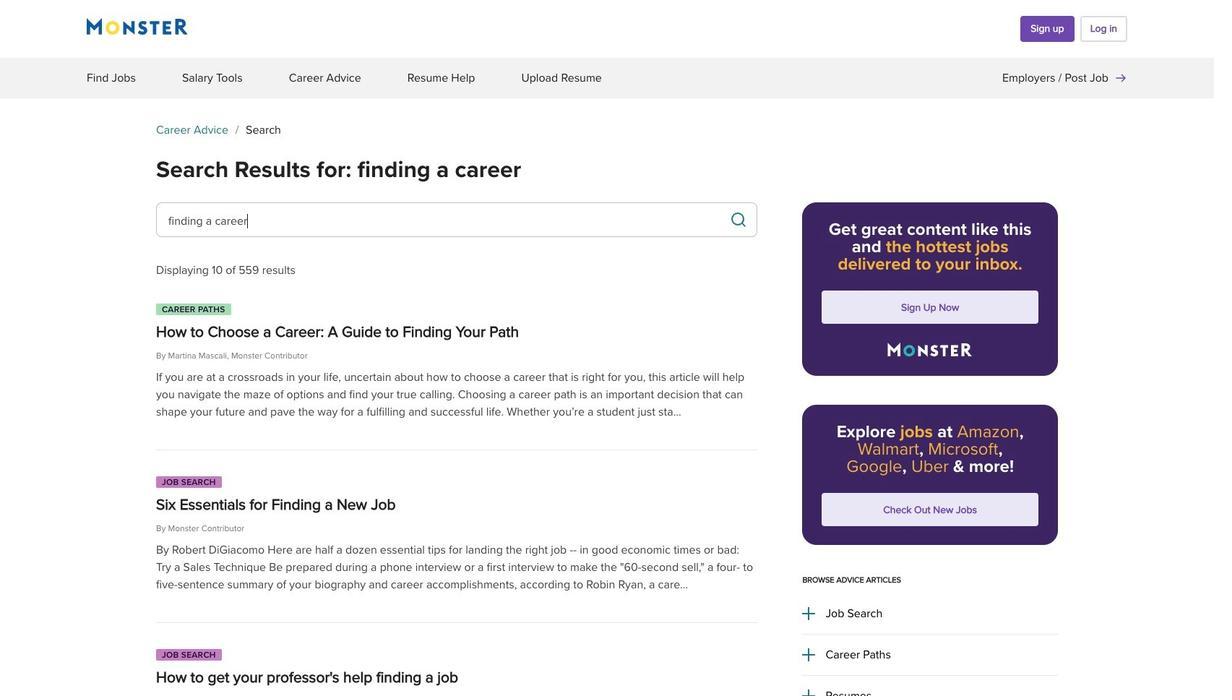 Task type: locate. For each thing, give the bounding box(es) containing it.
search image
[[730, 211, 747, 228]]

main content
[[156, 98, 1058, 696]]



Task type: vqa. For each thing, say whether or not it's contained in the screenshot.
main content
yes



Task type: describe. For each thing, give the bounding box(es) containing it.
Search Career Advice text field
[[168, 203, 732, 238]]

monster image
[[87, 18, 188, 35]]



